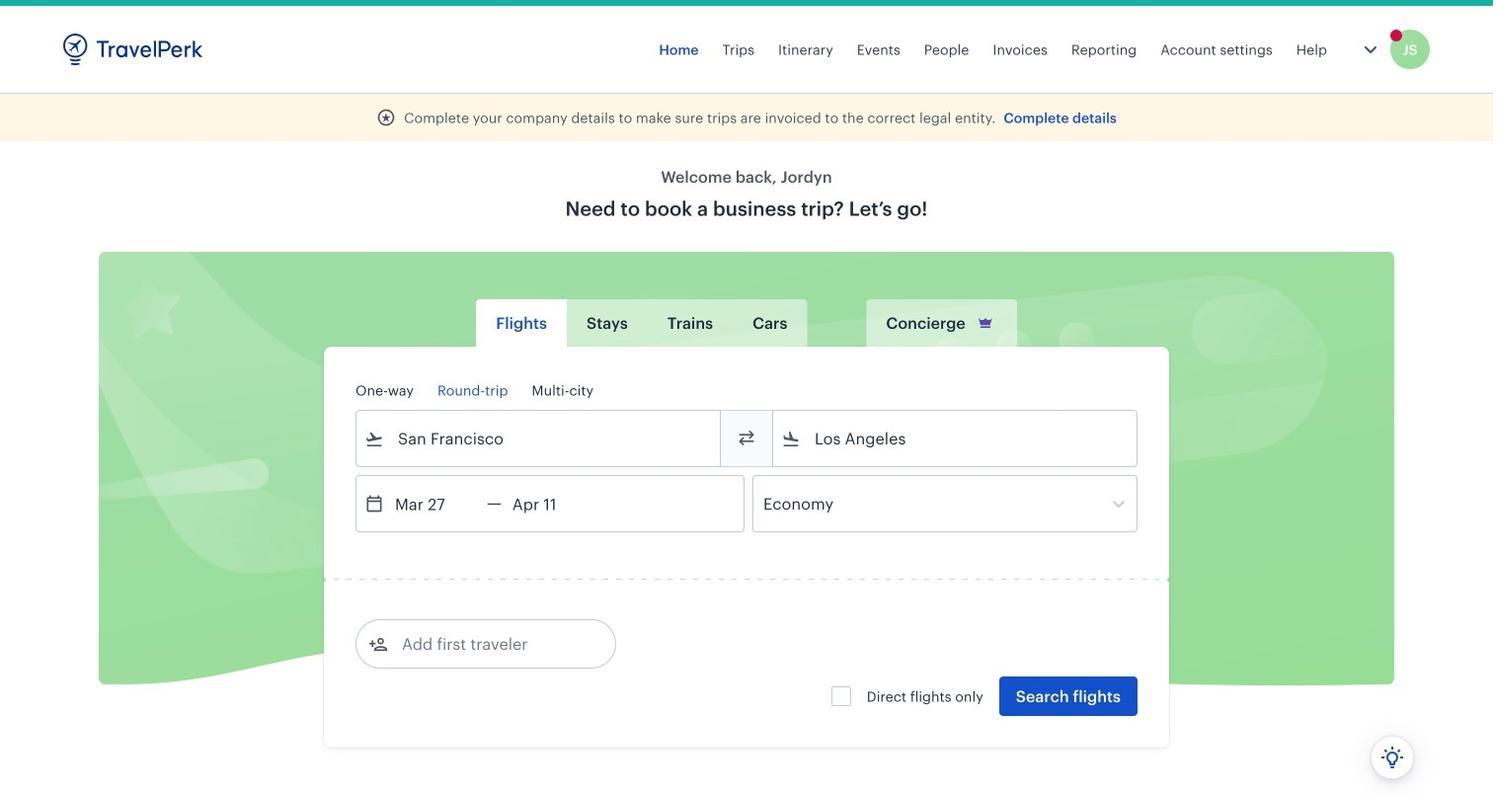 Task type: describe. For each thing, give the bounding box(es) containing it.
Add first traveler search field
[[388, 628, 594, 660]]



Task type: locate. For each thing, give the bounding box(es) containing it.
Return text field
[[502, 476, 605, 532]]

Depart text field
[[384, 476, 487, 532]]

From search field
[[384, 423, 695, 455]]

To search field
[[801, 423, 1112, 455]]



